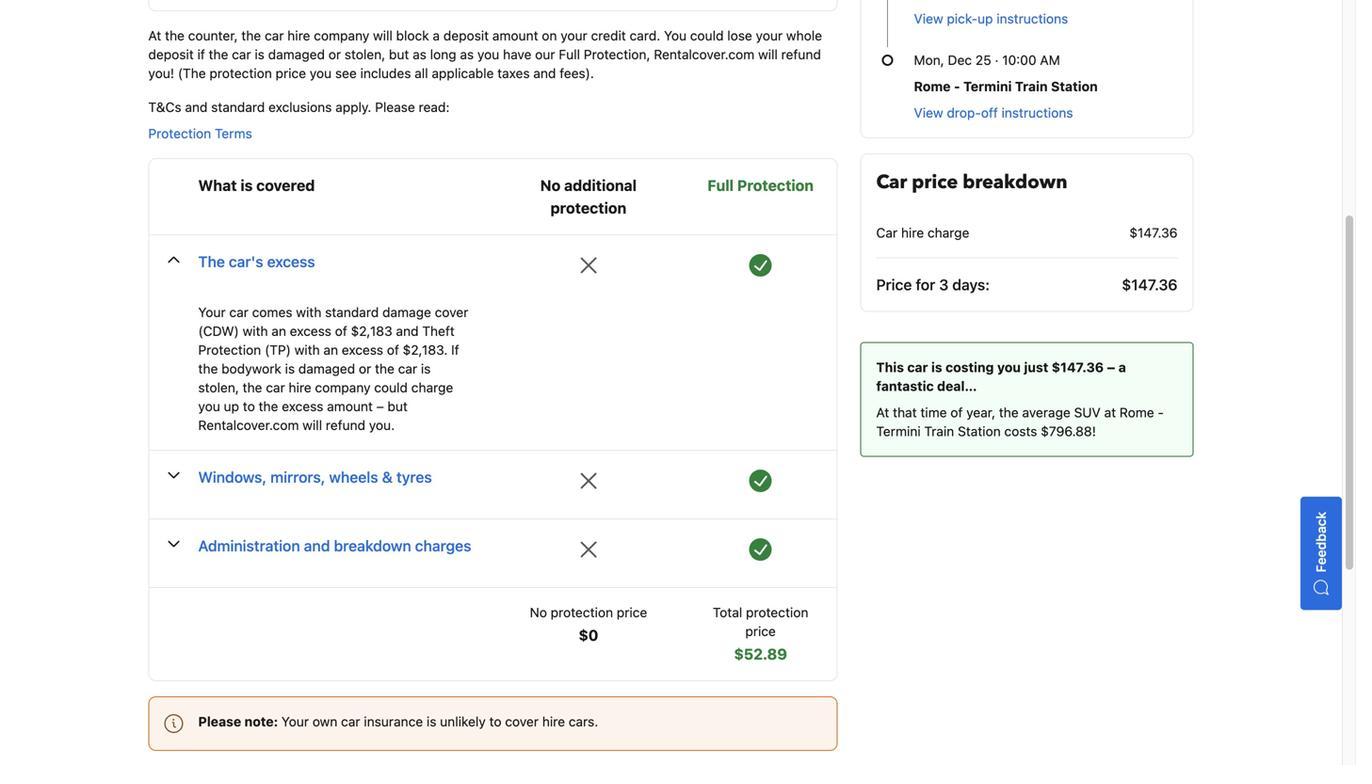 Task type: vqa. For each thing, say whether or not it's contained in the screenshot.
Email
no



Task type: describe. For each thing, give the bounding box(es) containing it.
is inside this car is costing you just $147.36 – a fantastic deal…
[[932, 360, 943, 375]]

is left unlikely
[[427, 715, 437, 730]]

1 horizontal spatial full
[[708, 177, 734, 195]]

wheels
[[329, 469, 378, 487]]

fantastic
[[877, 379, 934, 394]]

card.
[[630, 28, 661, 43]]

breakdown for price
[[963, 170, 1068, 196]]

car down $2,183.
[[398, 361, 417, 377]]

car hire charge
[[877, 225, 970, 241]]

please note: your own car insurance is unlikely to cover hire cars.
[[198, 715, 598, 730]]

year,
[[967, 405, 996, 421]]

deal…
[[937, 379, 977, 394]]

is inside at the counter, the car hire company will block a deposit amount on your credit card. you could lose your whole deposit if the car is damaged or stolen, but as long as you have our full protection, rentalcover.com will refund you! (the protection price you see includes all applicable taxes and fees).
[[255, 47, 265, 62]]

price inside no protection price $0
[[617, 605, 647, 621]]

car for car price breakdown
[[877, 170, 907, 196]]

all
[[415, 66, 428, 81]]

0 vertical spatial please
[[375, 99, 415, 115]]

fees).
[[560, 66, 594, 81]]

3
[[939, 276, 949, 294]]

hire up for
[[901, 225, 924, 241]]

$796.88!
[[1041, 424, 1096, 439]]

you.
[[369, 418, 395, 433]]

2 vertical spatial with
[[295, 343, 320, 358]]

$147.36 inside this car is costing you just $147.36 – a fantastic deal…
[[1052, 360, 1104, 375]]

(the
[[178, 66, 206, 81]]

1 horizontal spatial station
[[1051, 79, 1098, 94]]

full protection
[[708, 177, 814, 195]]

damaged for amount
[[298, 361, 355, 377]]

view drop-off instructions
[[914, 105, 1073, 121]]

a inside this car is costing you just $147.36 – a fantastic deal…
[[1119, 360, 1126, 375]]

price for 3 days:
[[877, 276, 990, 294]]

0 horizontal spatial standard
[[211, 99, 265, 115]]

excess down $2,183
[[342, 343, 383, 358]]

1 vertical spatial of
[[387, 343, 399, 358]]

on
[[542, 28, 557, 43]]

0 horizontal spatial please
[[198, 715, 241, 730]]

will inside your car comes with standard damage cover (cdw) with an excess of $2,183 and theft protection (tp) with an excess of $2,183. if the bodywork is damaged or the car is stolen, the car hire company could charge you up to the excess amount – but rentalcover.com will refund you.
[[303, 418, 322, 433]]

cars.
[[569, 715, 598, 730]]

and inside at the counter, the car hire company will block a deposit amount on your credit card. you could lose your whole deposit if the car is damaged or stolen, but as long as you have our full protection, rentalcover.com will refund you! (the protection price you see includes all applicable taxes and fees).
[[534, 66, 556, 81]]

total
[[713, 605, 743, 621]]

drop-
[[947, 105, 981, 121]]

damaged for protection
[[268, 47, 325, 62]]

costs
[[1005, 424, 1038, 439]]

you inside this car is costing you just $147.36 – a fantastic deal…
[[998, 360, 1021, 375]]

protection inside your car comes with standard damage cover (cdw) with an excess of $2,183 and theft protection (tp) with an excess of $2,183. if the bodywork is damaged or the car is stolen, the car hire company could charge you up to the excess amount – but rentalcover.com will refund you.
[[198, 343, 261, 358]]

your car comes with standard damage cover (cdw) with an excess of $2,183 and theft protection (tp) with an excess of $2,183. if the bodywork is damaged or the car is stolen, the car hire company could charge you up to the excess amount – but rentalcover.com will refund you.
[[198, 305, 469, 433]]

exclusions
[[269, 99, 332, 115]]

0 vertical spatial with
[[296, 305, 322, 320]]

tyres
[[397, 469, 432, 487]]

the car's excess button
[[198, 251, 315, 288]]

unlikely
[[440, 715, 486, 730]]

rome - termini train station
[[914, 79, 1098, 94]]

excess inside button
[[267, 253, 315, 271]]

the
[[198, 253, 225, 271]]

t&cs
[[148, 99, 181, 115]]

view for view drop-off instructions
[[914, 105, 944, 121]]

administration and breakdown charges are covered if you continue with additional protection image
[[750, 539, 772, 562]]

includes
[[360, 66, 411, 81]]

but inside at the counter, the car hire company will block a deposit amount on your credit card. you could lose your whole deposit if the car is damaged or stolen, but as long as you have our full protection, rentalcover.com will refund you! (the protection price you see includes all applicable taxes and fees).
[[389, 47, 409, 62]]

am
[[1040, 52, 1061, 68]]

taxes
[[498, 66, 530, 81]]

car down the counter,
[[232, 47, 251, 62]]

at
[[1105, 405, 1116, 421]]

car right own
[[341, 715, 360, 730]]

·
[[995, 52, 999, 68]]

pick-
[[947, 11, 978, 26]]

feedback button
[[1301, 497, 1342, 611]]

this car is costing you just $147.36 – a fantastic deal…
[[877, 360, 1126, 394]]

own
[[313, 715, 338, 730]]

car down bodywork
[[266, 380, 285, 396]]

rentalcover.com inside at the counter, the car hire company will block a deposit amount on your credit card. you could lose your whole deposit if the car is damaged or stolen, but as long as you have our full protection, rentalcover.com will refund you! (the protection price you see includes all applicable taxes and fees).
[[654, 47, 755, 62]]

protection terms link
[[148, 124, 252, 143]]

0 vertical spatial charge
[[928, 225, 970, 241]]

what is covered
[[198, 177, 315, 195]]

that
[[893, 405, 917, 421]]

but inside your car comes with standard damage cover (cdw) with an excess of $2,183 and theft protection (tp) with an excess of $2,183. if the bodywork is damaged or the car is stolen, the car hire company could charge you up to the excess amount – but rentalcover.com will refund you.
[[388, 399, 408, 415]]

$2,183
[[351, 324, 393, 339]]

protection terms
[[148, 126, 252, 141]]

– inside this car is costing you just $147.36 – a fantastic deal…
[[1107, 360, 1116, 375]]

read:
[[419, 99, 450, 115]]

1 vertical spatial to
[[489, 715, 502, 730]]

comes
[[252, 305, 293, 320]]

and up protection terms
[[185, 99, 208, 115]]

suv
[[1074, 405, 1101, 421]]

cover inside your car comes with standard damage cover (cdw) with an excess of $2,183 and theft protection (tp) with an excess of $2,183. if the bodywork is damaged or the car is stolen, the car hire company could charge you up to the excess amount – but rentalcover.com will refund you.
[[435, 305, 469, 320]]

you left see at top left
[[310, 66, 332, 81]]

breakdown for and
[[334, 538, 411, 555]]

our
[[535, 47, 555, 62]]

$2,183.
[[403, 343, 448, 358]]

a inside at the counter, the car hire company will block a deposit amount on your credit card. you could lose your whole deposit if the car is damaged or stolen, but as long as you have our full protection, rentalcover.com will refund you! (the protection price you see includes all applicable taxes and fees).
[[433, 28, 440, 43]]

0 vertical spatial an
[[272, 324, 286, 339]]

is down (tp)
[[285, 361, 295, 377]]

dec
[[948, 52, 972, 68]]

company inside your car comes with standard damage cover (cdw) with an excess of $2,183 and theft protection (tp) with an excess of $2,183. if the bodywork is damaged or the car is stolen, the car hire company could charge you up to the excess amount – but rentalcover.com will refund you.
[[315, 380, 371, 396]]

1 your from the left
[[561, 28, 588, 43]]

administration
[[198, 538, 300, 555]]

1 vertical spatial with
[[243, 324, 268, 339]]

or for stolen,
[[329, 47, 341, 62]]

for
[[916, 276, 936, 294]]

up inside button
[[978, 11, 993, 26]]

1 vertical spatial protection
[[738, 177, 814, 195]]

0 vertical spatial rome
[[914, 79, 951, 94]]

feedback
[[1314, 512, 1329, 573]]

total protection price $52.89
[[713, 605, 809, 664]]

amount inside at the counter, the car hire company will block a deposit amount on your credit card. you could lose your whole deposit if the car is damaged or stolen, but as long as you have our full protection, rentalcover.com will refund you! (the protection price you see includes all applicable taxes and fees).
[[493, 28, 538, 43]]

you!
[[148, 66, 174, 81]]

t&cs and standard exclusions apply. please read:
[[148, 99, 450, 115]]

mon, dec 25 · 10:00 am
[[914, 52, 1061, 68]]

car's
[[229, 253, 263, 271]]

applicable
[[432, 66, 494, 81]]

0 vertical spatial will
[[373, 28, 393, 43]]

price inside total protection price $52.89
[[746, 624, 776, 640]]

refund inside your car comes with standard damage cover (cdw) with an excess of $2,183 and theft protection (tp) with an excess of $2,183. if the bodywork is damaged or the car is stolen, the car hire company could charge you up to the excess amount – but rentalcover.com will refund you.
[[326, 418, 366, 433]]

rome inside at that time of year, the average suv at rome - termini train station costs $796.88!
[[1120, 405, 1155, 421]]

windows,
[[198, 469, 267, 487]]

excess down (tp)
[[282, 399, 323, 415]]

no additional protection
[[540, 177, 637, 217]]

or for the
[[359, 361, 371, 377]]

hire left "cars."
[[542, 715, 565, 730]]

just
[[1024, 360, 1049, 375]]

counter,
[[188, 28, 238, 43]]

1 vertical spatial your
[[281, 715, 309, 730]]

view for view pick-up instructions
[[914, 11, 944, 26]]

car price breakdown
[[877, 170, 1068, 196]]

1 vertical spatial will
[[758, 47, 778, 62]]

instructions for view drop-off instructions
[[1002, 105, 1073, 121]]

long
[[430, 47, 457, 62]]

whole
[[787, 28, 822, 43]]

if
[[197, 47, 205, 62]]

view drop-off instructions button
[[914, 104, 1073, 123]]



Task type: locate. For each thing, give the bounding box(es) containing it.
view inside "button"
[[914, 105, 944, 121]]

this
[[877, 360, 904, 375]]

off
[[981, 105, 998, 121]]

protection inside no additional protection
[[551, 199, 627, 217]]

0 vertical spatial at
[[148, 28, 161, 43]]

rome
[[914, 79, 951, 94], [1120, 405, 1155, 421]]

with right (tp)
[[295, 343, 320, 358]]

mirrors,
[[271, 469, 325, 487]]

your up (cdw)
[[198, 305, 226, 320]]

protection
[[210, 66, 272, 81], [551, 199, 627, 217], [551, 605, 613, 621], [746, 605, 809, 621]]

0 horizontal spatial of
[[335, 324, 347, 339]]

refund inside at the counter, the car hire company will block a deposit amount on your credit card. you could lose your whole deposit if the car is damaged or stolen, but as long as you have our full protection, rentalcover.com will refund you! (the protection price you see includes all applicable taxes and fees).
[[782, 47, 821, 62]]

$147.36 for car hire charge
[[1130, 225, 1178, 241]]

price
[[877, 276, 912, 294]]

0 vertical spatial termini
[[964, 79, 1012, 94]]

could
[[690, 28, 724, 43], [374, 380, 408, 396]]

up inside your car comes with standard damage cover (cdw) with an excess of $2,183 and theft protection (tp) with an excess of $2,183. if the bodywork is damaged or the car is stolen, the car hire company could charge you up to the excess amount – but rentalcover.com will refund you.
[[224, 399, 239, 415]]

0 horizontal spatial a
[[433, 28, 440, 43]]

at inside at that time of year, the average suv at rome - termini train station costs $796.88!
[[877, 405, 890, 421]]

you left "just"
[[998, 360, 1021, 375]]

to right unlikely
[[489, 715, 502, 730]]

- right at
[[1158, 405, 1164, 421]]

view left drop-
[[914, 105, 944, 121]]

1 vertical spatial $147.36
[[1122, 276, 1178, 294]]

view pick-up instructions button
[[914, 9, 1069, 28]]

– inside your car comes with standard damage cover (cdw) with an excess of $2,183 and theft protection (tp) with an excess of $2,183. if the bodywork is damaged or the car is stolen, the car hire company could charge you up to the excess amount – but rentalcover.com will refund you.
[[376, 399, 384, 415]]

additional
[[564, 177, 637, 195]]

0 vertical spatial damaged
[[268, 47, 325, 62]]

your
[[561, 28, 588, 43], [756, 28, 783, 43]]

protection inside total protection price $52.89
[[746, 605, 809, 621]]

deposit up long
[[444, 28, 489, 43]]

a up long
[[433, 28, 440, 43]]

is down $2,183.
[[421, 361, 431, 377]]

0 horizontal spatial -
[[954, 79, 961, 94]]

1 vertical spatial an
[[324, 343, 338, 358]]

instructions for view pick-up instructions
[[997, 11, 1069, 26]]

administration and breakdown charges
[[198, 538, 471, 555]]

-
[[954, 79, 961, 94], [1158, 405, 1164, 421]]

1 horizontal spatial your
[[756, 28, 783, 43]]

rentalcover.com down you
[[654, 47, 755, 62]]

your inside your car comes with standard damage cover (cdw) with an excess of $2,183 and theft protection (tp) with an excess of $2,183. if the bodywork is damaged or the car is stolen, the car hire company could charge you up to the excess amount – but rentalcover.com will refund you.
[[198, 305, 226, 320]]

costing
[[946, 360, 994, 375]]

– up at
[[1107, 360, 1116, 375]]

no inside no additional protection
[[540, 177, 561, 195]]

1 vertical spatial company
[[315, 380, 371, 396]]

you left have
[[478, 47, 500, 62]]

breakdown down &
[[334, 538, 411, 555]]

termini down mon, dec 25 · 10:00 am
[[964, 79, 1012, 94]]

car up fantastic
[[908, 360, 928, 375]]

the
[[165, 28, 185, 43], [242, 28, 261, 43], [209, 47, 228, 62], [198, 361, 218, 377], [375, 361, 395, 377], [243, 380, 262, 396], [259, 399, 278, 415], [999, 405, 1019, 421]]

train down time
[[925, 424, 955, 439]]

terms
[[215, 126, 252, 141]]

1 vertical spatial stolen,
[[198, 380, 239, 396]]

standard inside your car comes with standard damage cover (cdw) with an excess of $2,183 and theft protection (tp) with an excess of $2,183. if the bodywork is damaged or the car is stolen, the car hire company could charge you up to the excess amount – but rentalcover.com will refund you.
[[325, 305, 379, 320]]

(cdw)
[[198, 324, 239, 339]]

instructions inside "button"
[[1002, 105, 1073, 121]]

rome right at
[[1120, 405, 1155, 421]]

1 vertical spatial termini
[[877, 424, 921, 439]]

(tp)
[[265, 343, 291, 358]]

and inside your car comes with standard damage cover (cdw) with an excess of $2,183 and theft protection (tp) with an excess of $2,183. if the bodywork is damaged or the car is stolen, the car hire company could charge you up to the excess amount – but rentalcover.com will refund you.
[[396, 324, 419, 339]]

average
[[1023, 405, 1071, 421]]

hire up t&cs and standard exclusions apply. please read:
[[288, 28, 310, 43]]

charge inside your car comes with standard damage cover (cdw) with an excess of $2,183 and theft protection (tp) with an excess of $2,183. if the bodywork is damaged or the car is stolen, the car hire company could charge you up to the excess amount – but rentalcover.com will refund you.
[[411, 380, 453, 396]]

0 horizontal spatial or
[[329, 47, 341, 62]]

0 vertical spatial of
[[335, 324, 347, 339]]

apply.
[[336, 99, 372, 115]]

&
[[382, 469, 393, 487]]

protection up $52.89
[[746, 605, 809, 621]]

at left that at bottom right
[[877, 405, 890, 421]]

2 your from the left
[[756, 28, 783, 43]]

0 horizontal spatial station
[[958, 424, 1001, 439]]

the car's excess is covered if you continue with additional protection image
[[750, 254, 772, 277], [750, 254, 772, 277]]

0 vertical spatial stolen,
[[345, 47, 385, 62]]

protection down the counter,
[[210, 66, 272, 81]]

with right comes
[[296, 305, 322, 320]]

- down dec
[[954, 79, 961, 94]]

1 horizontal spatial cover
[[505, 715, 539, 730]]

block
[[396, 28, 429, 43]]

will
[[373, 28, 393, 43], [758, 47, 778, 62], [303, 418, 322, 433]]

of right time
[[951, 405, 963, 421]]

up down bodywork
[[224, 399, 239, 415]]

1 horizontal spatial –
[[1107, 360, 1116, 375]]

1 vertical spatial could
[[374, 380, 408, 396]]

1 vertical spatial cover
[[505, 715, 539, 730]]

0 horizontal spatial an
[[272, 324, 286, 339]]

protection down additional
[[551, 199, 627, 217]]

2 car from the top
[[877, 225, 898, 241]]

0 horizontal spatial rome
[[914, 79, 951, 94]]

amount inside your car comes with standard damage cover (cdw) with an excess of $2,183 and theft protection (tp) with an excess of $2,183. if the bodywork is damaged or the car is stolen, the car hire company could charge you up to the excess amount – but rentalcover.com will refund you.
[[327, 399, 373, 415]]

and down windows, mirrors, wheels & tyres button
[[304, 538, 330, 555]]

1 horizontal spatial breakdown
[[963, 170, 1068, 196]]

car up (cdw)
[[229, 305, 249, 320]]

1 car from the top
[[877, 170, 907, 196]]

charges
[[415, 538, 471, 555]]

car up the 'car hire charge'
[[877, 170, 907, 196]]

charge down $2,183.
[[411, 380, 453, 396]]

1 horizontal spatial deposit
[[444, 28, 489, 43]]

0 horizontal spatial refund
[[326, 418, 366, 433]]

1 horizontal spatial please
[[375, 99, 415, 115]]

instructions
[[997, 11, 1069, 26], [1002, 105, 1073, 121]]

car
[[877, 170, 907, 196], [877, 225, 898, 241]]

car right the counter,
[[265, 28, 284, 43]]

2 vertical spatial will
[[303, 418, 322, 433]]

0 horizontal spatial breakdown
[[334, 538, 411, 555]]

your left own
[[281, 715, 309, 730]]

you inside your car comes with standard damage cover (cdw) with an excess of $2,183 and theft protection (tp) with an excess of $2,183. if the bodywork is damaged or the car is stolen, the car hire company could charge you up to the excess amount – but rentalcover.com will refund you.
[[198, 399, 220, 415]]

car for car hire charge
[[877, 225, 898, 241]]

1 horizontal spatial train
[[1015, 79, 1048, 94]]

or
[[329, 47, 341, 62], [359, 361, 371, 377]]

no for no protection price $0
[[530, 605, 547, 621]]

1 as from the left
[[413, 47, 427, 62]]

0 vertical spatial breakdown
[[963, 170, 1068, 196]]

0 horizontal spatial termini
[[877, 424, 921, 439]]

1 horizontal spatial -
[[1158, 405, 1164, 421]]

$52.89
[[734, 646, 787, 664]]

1 horizontal spatial to
[[489, 715, 502, 730]]

- inside at that time of year, the average suv at rome - termini train station costs $796.88!
[[1158, 405, 1164, 421]]

the car's excess is not covered if you continue without additional protection image
[[577, 254, 600, 277], [577, 254, 600, 277]]

0 vertical spatial amount
[[493, 28, 538, 43]]

view left pick-
[[914, 11, 944, 26]]

a right "just"
[[1119, 360, 1126, 375]]

1 vertical spatial standard
[[325, 305, 379, 320]]

1 view from the top
[[914, 11, 944, 26]]

standard up the terms
[[211, 99, 265, 115]]

or inside your car comes with standard damage cover (cdw) with an excess of $2,183 and theft protection (tp) with an excess of $2,183. if the bodywork is damaged or the car is stolen, the car hire company could charge you up to the excess amount – but rentalcover.com will refund you.
[[359, 361, 371, 377]]

0 vertical spatial protection
[[148, 126, 211, 141]]

but
[[389, 47, 409, 62], [388, 399, 408, 415]]

windows, mirrors, wheels & tyres are not covered if you continue without additional protection image
[[577, 470, 600, 493], [577, 470, 600, 493]]

with down comes
[[243, 324, 268, 339]]

2 as from the left
[[460, 47, 474, 62]]

$147.36 for price for 3 days:
[[1122, 276, 1178, 294]]

1 vertical spatial rentalcover.com
[[198, 418, 299, 433]]

cover up theft
[[435, 305, 469, 320]]

windows, mirrors, wheels & tyres
[[198, 469, 432, 487]]

cover right unlikely
[[505, 715, 539, 730]]

0 vertical spatial or
[[329, 47, 341, 62]]

stolen, down bodywork
[[198, 380, 239, 396]]

with
[[296, 305, 322, 320], [243, 324, 268, 339], [295, 343, 320, 358]]

cover
[[435, 305, 469, 320], [505, 715, 539, 730]]

your right lose
[[756, 28, 783, 43]]

days:
[[953, 276, 990, 294]]

amount
[[493, 28, 538, 43], [327, 399, 373, 415]]

0 horizontal spatial to
[[243, 399, 255, 415]]

25
[[976, 52, 992, 68]]

you
[[664, 28, 687, 43]]

1 vertical spatial or
[[359, 361, 371, 377]]

breakdown
[[963, 170, 1068, 196], [334, 538, 411, 555]]

company
[[314, 28, 370, 43], [315, 380, 371, 396]]

0 horizontal spatial deposit
[[148, 47, 194, 62]]

$147.36
[[1130, 225, 1178, 241], [1122, 276, 1178, 294], [1052, 360, 1104, 375]]

an up (tp)
[[272, 324, 286, 339]]

10:00
[[1003, 52, 1037, 68]]

could up you.
[[374, 380, 408, 396]]

view inside button
[[914, 11, 944, 26]]

if
[[451, 343, 459, 358]]

0 horizontal spatial up
[[224, 399, 239, 415]]

0 vertical spatial deposit
[[444, 28, 489, 43]]

view
[[914, 11, 944, 26], [914, 105, 944, 121]]

excess up (tp)
[[290, 324, 332, 339]]

0 horizontal spatial at
[[148, 28, 161, 43]]

lose
[[728, 28, 753, 43]]

is right if
[[255, 47, 265, 62]]

damaged inside at the counter, the car hire company will block a deposit amount on your credit card. you could lose your whole deposit if the car is damaged or stolen, but as long as you have our full protection, rentalcover.com will refund you! (the protection price you see includes all applicable taxes and fees).
[[268, 47, 325, 62]]

please down includes
[[375, 99, 415, 115]]

or up see at top left
[[329, 47, 341, 62]]

1 vertical spatial up
[[224, 399, 239, 415]]

1 horizontal spatial rome
[[1120, 405, 1155, 421]]

administration and breakdown charges are not covered if you continue without additional protection image
[[577, 539, 600, 562], [577, 539, 600, 562]]

$0
[[579, 627, 599, 645]]

0 horizontal spatial your
[[198, 305, 226, 320]]

0 vertical spatial a
[[433, 28, 440, 43]]

to down bodywork
[[243, 399, 255, 415]]

company inside at the counter, the car hire company will block a deposit amount on your credit card. you could lose your whole deposit if the car is damaged or stolen, but as long as you have our full protection, rentalcover.com will refund you! (the protection price you see includes all applicable taxes and fees).
[[314, 28, 370, 43]]

please left 'note:'
[[198, 715, 241, 730]]

2 view from the top
[[914, 105, 944, 121]]

car up price
[[877, 225, 898, 241]]

1 horizontal spatial your
[[281, 715, 309, 730]]

your right "on" at the left of the page
[[561, 28, 588, 43]]

windows, mirrors, wheels & tyres button
[[198, 466, 432, 504]]

but up includes
[[389, 47, 409, 62]]

bodywork
[[222, 361, 281, 377]]

1 vertical spatial instructions
[[1002, 105, 1073, 121]]

at for at the counter, the car hire company will block a deposit amount on your credit card. you could lose your whole deposit if the car is damaged or stolen, but as long as you have our full protection, rentalcover.com will refund you! (the protection price you see includes all applicable taxes and fees).
[[148, 28, 161, 43]]

at for at that time of year, the average suv at rome - termini train station costs $796.88!
[[877, 405, 890, 421]]

charge up 3
[[928, 225, 970, 241]]

administration and breakdown charges are covered if you continue with additional protection image
[[750, 539, 772, 562]]

of left $2,183
[[335, 324, 347, 339]]

train down 10:00
[[1015, 79, 1048, 94]]

refund left you.
[[326, 418, 366, 433]]

rentalcover.com up windows,
[[198, 418, 299, 433]]

price inside at the counter, the car hire company will block a deposit amount on your credit card. you could lose your whole deposit if the car is damaged or stolen, but as long as you have our full protection, rentalcover.com will refund you! (the protection price you see includes all applicable taxes and fees).
[[276, 66, 306, 81]]

the car's excess
[[198, 253, 315, 271]]

2 vertical spatial $147.36
[[1052, 360, 1104, 375]]

stolen, inside your car comes with standard damage cover (cdw) with an excess of $2,183 and theft protection (tp) with an excess of $2,183. if the bodywork is damaged or the car is stolen, the car hire company could charge you up to the excess amount – but rentalcover.com will refund you.
[[198, 380, 239, 396]]

1 vertical spatial breakdown
[[334, 538, 411, 555]]

and down the "our"
[[534, 66, 556, 81]]

0 vertical spatial but
[[389, 47, 409, 62]]

excess right the 'car's'
[[267, 253, 315, 271]]

2 vertical spatial protection
[[198, 343, 261, 358]]

view pick-up instructions
[[914, 11, 1069, 26]]

1 vertical spatial station
[[958, 424, 1001, 439]]

but up you.
[[388, 399, 408, 415]]

protection
[[148, 126, 211, 141], [738, 177, 814, 195], [198, 343, 261, 358]]

what
[[198, 177, 237, 195]]

no inside no protection price $0
[[530, 605, 547, 621]]

breakdown inside button
[[334, 538, 411, 555]]

train inside at that time of year, the average suv at rome - termini train station costs $796.88!
[[925, 424, 955, 439]]

0 vertical spatial car
[[877, 170, 907, 196]]

1 horizontal spatial could
[[690, 28, 724, 43]]

0 vertical spatial instructions
[[997, 11, 1069, 26]]

rentalcover.com inside your car comes with standard damage cover (cdw) with an excess of $2,183 and theft protection (tp) with an excess of $2,183. if the bodywork is damaged or the car is stolen, the car hire company could charge you up to the excess amount – but rentalcover.com will refund you.
[[198, 418, 299, 433]]

to inside your car comes with standard damage cover (cdw) with an excess of $2,183 and theft protection (tp) with an excess of $2,183. if the bodywork is damaged or the car is stolen, the car hire company could charge you up to the excess amount – but rentalcover.com will refund you.
[[243, 399, 255, 415]]

1 vertical spatial full
[[708, 177, 734, 195]]

1 vertical spatial amount
[[327, 399, 373, 415]]

1 horizontal spatial rentalcover.com
[[654, 47, 755, 62]]

no for no additional protection
[[540, 177, 561, 195]]

0 horizontal spatial –
[[376, 399, 384, 415]]

protection,
[[584, 47, 651, 62]]

termini down that at bottom right
[[877, 424, 921, 439]]

could inside at the counter, the car hire company will block a deposit amount on your credit card. you could lose your whole deposit if the car is damaged or stolen, but as long as you have our full protection, rentalcover.com will refund you! (the protection price you see includes all applicable taxes and fees).
[[690, 28, 724, 43]]

the inside at that time of year, the average suv at rome - termini train station costs $796.88!
[[999, 405, 1019, 421]]

station
[[1051, 79, 1098, 94], [958, 424, 1001, 439]]

1 horizontal spatial standard
[[325, 305, 379, 320]]

up
[[978, 11, 993, 26], [224, 399, 239, 415]]

hire down (tp)
[[289, 380, 312, 396]]

1 vertical spatial car
[[877, 225, 898, 241]]

insurance
[[364, 715, 423, 730]]

note:
[[245, 715, 278, 730]]

1 vertical spatial refund
[[326, 418, 366, 433]]

1 vertical spatial please
[[198, 715, 241, 730]]

company up see at top left
[[314, 28, 370, 43]]

protection inside at the counter, the car hire company will block a deposit amount on your credit card. you could lose your whole deposit if the car is damaged or stolen, but as long as you have our full protection, rentalcover.com will refund you! (the protection price you see includes all applicable taxes and fees).
[[210, 66, 272, 81]]

instructions up 10:00
[[997, 11, 1069, 26]]

damaged inside your car comes with standard damage cover (cdw) with an excess of $2,183 and theft protection (tp) with an excess of $2,183. if the bodywork is damaged or the car is stolen, the car hire company could charge you up to the excess amount – but rentalcover.com will refund you.
[[298, 361, 355, 377]]

station down year,
[[958, 424, 1001, 439]]

deposit up 'you!'
[[148, 47, 194, 62]]

damaged up t&cs and standard exclusions apply. please read:
[[268, 47, 325, 62]]

1 horizontal spatial stolen,
[[345, 47, 385, 62]]

– up you.
[[376, 399, 384, 415]]

theft
[[422, 324, 455, 339]]

and inside button
[[304, 538, 330, 555]]

1 horizontal spatial up
[[978, 11, 993, 26]]

1 vertical spatial charge
[[411, 380, 453, 396]]

car
[[265, 28, 284, 43], [232, 47, 251, 62], [229, 305, 249, 320], [908, 360, 928, 375], [398, 361, 417, 377], [266, 380, 285, 396], [341, 715, 360, 730]]

at that time of year, the average suv at rome - termini train station costs $796.88!
[[877, 405, 1164, 439]]

windows, mirrors, wheels & tyres are covered if you continue with additional protection image
[[750, 470, 772, 493], [750, 470, 772, 493]]

is up deal…
[[932, 360, 943, 375]]

damaged
[[268, 47, 325, 62], [298, 361, 355, 377]]

0 vertical spatial company
[[314, 28, 370, 43]]

have
[[503, 47, 532, 62]]

0 vertical spatial refund
[[782, 47, 821, 62]]

no
[[540, 177, 561, 195], [530, 605, 547, 621]]

protection up $0
[[551, 605, 613, 621]]

see
[[335, 66, 357, 81]]

of down $2,183
[[387, 343, 399, 358]]

stolen, up see at top left
[[345, 47, 385, 62]]

car inside this car is costing you just $147.36 – a fantastic deal…
[[908, 360, 928, 375]]

as up "all"
[[413, 47, 427, 62]]

stolen, inside at the counter, the car hire company will block a deposit amount on your credit card. you could lose your whole deposit if the car is damaged or stolen, but as long as you have our full protection, rentalcover.com will refund you! (the protection price you see includes all applicable taxes and fees).
[[345, 47, 385, 62]]

standard up $2,183
[[325, 305, 379, 320]]

amount up have
[[493, 28, 538, 43]]

1 vertical spatial –
[[376, 399, 384, 415]]

refund
[[782, 47, 821, 62], [326, 418, 366, 433]]

or down $2,183
[[359, 361, 371, 377]]

2 horizontal spatial will
[[758, 47, 778, 62]]

train
[[1015, 79, 1048, 94], [925, 424, 955, 439]]

and down damage at top
[[396, 324, 419, 339]]

instructions inside button
[[997, 11, 1069, 26]]

0 vertical spatial cover
[[435, 305, 469, 320]]

hire inside at the counter, the car hire company will block a deposit amount on your credit card. you could lose your whole deposit if the car is damaged or stolen, but as long as you have our full protection, rentalcover.com will refund you! (the protection price you see includes all applicable taxes and fees).
[[288, 28, 310, 43]]

termini inside at that time of year, the average suv at rome - termini train station costs $796.88!
[[877, 424, 921, 439]]

0 vertical spatial to
[[243, 399, 255, 415]]

to
[[243, 399, 255, 415], [489, 715, 502, 730]]

1 vertical spatial rome
[[1120, 405, 1155, 421]]

0 horizontal spatial train
[[925, 424, 955, 439]]

1 horizontal spatial amount
[[493, 28, 538, 43]]

rome down mon,
[[914, 79, 951, 94]]

could right you
[[690, 28, 724, 43]]

station down am
[[1051, 79, 1098, 94]]

protection inside no protection price $0
[[551, 605, 613, 621]]

mon,
[[914, 52, 945, 68]]

station inside at that time of year, the average suv at rome - termini train station costs $796.88!
[[958, 424, 1001, 439]]

1 vertical spatial -
[[1158, 405, 1164, 421]]

0 vertical spatial train
[[1015, 79, 1048, 94]]

amount up you.
[[327, 399, 373, 415]]

0 vertical spatial full
[[559, 47, 580, 62]]

0 horizontal spatial stolen,
[[198, 380, 239, 396]]

damaged down $2,183
[[298, 361, 355, 377]]

1 vertical spatial deposit
[[148, 47, 194, 62]]

at the counter, the car hire company will block a deposit amount on your credit card. you could lose your whole deposit if the car is damaged or stolen, but as long as you have our full protection, rentalcover.com will refund you! (the protection price you see includes all applicable taxes and fees).
[[148, 28, 822, 81]]

instructions down "rome - termini train station" at the top of page
[[1002, 105, 1073, 121]]

breakdown down view drop-off instructions "button"
[[963, 170, 1068, 196]]

1 horizontal spatial or
[[359, 361, 371, 377]]

could inside your car comes with standard damage cover (cdw) with an excess of $2,183 and theft protection (tp) with an excess of $2,183. if the bodywork is damaged or the car is stolen, the car hire company could charge you up to the excess amount – but rentalcover.com will refund you.
[[374, 380, 408, 396]]

full inside at the counter, the car hire company will block a deposit amount on your credit card. you could lose your whole deposit if the car is damaged or stolen, but as long as you have our full protection, rentalcover.com will refund you! (the protection price you see includes all applicable taxes and fees).
[[559, 47, 580, 62]]

0 horizontal spatial full
[[559, 47, 580, 62]]

0 vertical spatial could
[[690, 28, 724, 43]]

or inside at the counter, the car hire company will block a deposit amount on your credit card. you could lose your whole deposit if the car is damaged or stolen, but as long as you have our full protection, rentalcover.com will refund you! (the protection price you see includes all applicable taxes and fees).
[[329, 47, 341, 62]]

company up you.
[[315, 380, 371, 396]]

0 horizontal spatial amount
[[327, 399, 373, 415]]

at inside at the counter, the car hire company will block a deposit amount on your credit card. you could lose your whole deposit if the car is damaged or stolen, but as long as you have our full protection, rentalcover.com will refund you! (the protection price you see includes all applicable taxes and fees).
[[148, 28, 161, 43]]

up up mon, dec 25 · 10:00 am
[[978, 11, 993, 26]]

0 vertical spatial standard
[[211, 99, 265, 115]]

at up 'you!'
[[148, 28, 161, 43]]

0 vertical spatial no
[[540, 177, 561, 195]]

hire inside your car comes with standard damage cover (cdw) with an excess of $2,183 and theft protection (tp) with an excess of $2,183. if the bodywork is damaged or the car is stolen, the car hire company could charge you up to the excess amount – but rentalcover.com will refund you.
[[289, 380, 312, 396]]

you up windows,
[[198, 399, 220, 415]]

1 vertical spatial at
[[877, 405, 890, 421]]

is right what
[[241, 177, 253, 195]]

refund down whole
[[782, 47, 821, 62]]

of inside at that time of year, the average suv at rome - termini train station costs $796.88!
[[951, 405, 963, 421]]

1 horizontal spatial will
[[373, 28, 393, 43]]

–
[[1107, 360, 1116, 375], [376, 399, 384, 415]]



